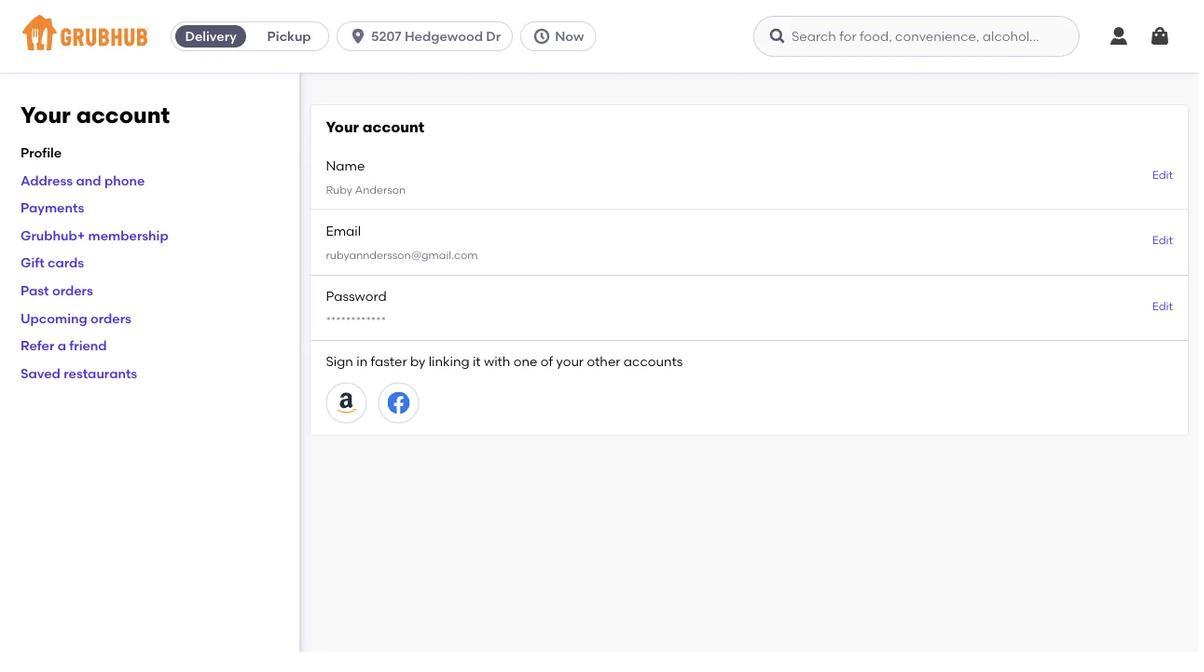 Task type: describe. For each thing, give the bounding box(es) containing it.
your inside form
[[326, 118, 359, 136]]

************
[[326, 315, 386, 328]]

profile link
[[21, 145, 62, 161]]

sign in faster by linking it with one of your other accounts
[[326, 354, 683, 370]]

it
[[473, 354, 481, 370]]

of
[[541, 354, 553, 370]]

past orders
[[21, 283, 93, 299]]

svg image inside 5207 hedgewood dr button
[[349, 27, 368, 46]]

delivery
[[185, 28, 237, 44]]

hedgewood
[[405, 28, 483, 44]]

upcoming orders link
[[21, 310, 131, 326]]

edit button for email
[[1152, 233, 1173, 249]]

past orders link
[[21, 283, 93, 299]]

0 horizontal spatial your account
[[21, 102, 170, 129]]

upcoming
[[21, 310, 87, 326]]

your account form
[[311, 105, 1188, 435]]

edit button for name
[[1152, 167, 1173, 184]]

edit button for password
[[1152, 298, 1173, 315]]

edit for name
[[1152, 168, 1173, 182]]

ruby anderson
[[326, 184, 406, 197]]

name
[[326, 158, 365, 174]]

refer a friend
[[21, 338, 107, 354]]

restaurants
[[64, 366, 137, 381]]

login with facebook image
[[388, 392, 410, 415]]

5207 hedgewood dr
[[371, 28, 501, 44]]

accounts
[[624, 354, 683, 370]]

1 horizontal spatial svg image
[[769, 27, 787, 46]]

rubyanndersson@gmail.com
[[326, 249, 478, 262]]

gift cards
[[21, 255, 84, 271]]

pickup button
[[250, 21, 328, 51]]

upcoming orders
[[21, 310, 131, 326]]

0 horizontal spatial your
[[21, 102, 71, 129]]

password
[[326, 289, 387, 304]]

Search for food, convenience, alcohol... search field
[[754, 16, 1080, 57]]

grubhub+
[[21, 228, 85, 243]]

grubhub+ membership link
[[21, 228, 169, 243]]

5207
[[371, 28, 402, 44]]

a
[[58, 338, 66, 354]]

cards
[[48, 255, 84, 271]]

grubhub+ membership
[[21, 228, 169, 243]]

sign
[[326, 354, 353, 370]]



Task type: locate. For each thing, give the bounding box(es) containing it.
anderson
[[355, 184, 406, 197]]

orders
[[52, 283, 93, 299], [91, 310, 131, 326]]

ruby
[[326, 184, 352, 197]]

with
[[484, 354, 511, 370]]

address and phone
[[21, 172, 145, 188]]

other
[[587, 354, 621, 370]]

account up phone
[[76, 102, 170, 129]]

delivery button
[[172, 21, 250, 51]]

login with amazon image
[[335, 392, 358, 415]]

edit for password
[[1152, 299, 1173, 313]]

saved restaurants link
[[21, 366, 137, 381]]

svg image
[[1149, 25, 1171, 48], [533, 27, 551, 46], [769, 27, 787, 46]]

svg image
[[1108, 25, 1130, 48], [349, 27, 368, 46]]

svg image inside now button
[[533, 27, 551, 46]]

2 horizontal spatial svg image
[[1149, 25, 1171, 48]]

address
[[21, 172, 73, 188]]

orders up friend
[[91, 310, 131, 326]]

1 horizontal spatial your
[[326, 118, 359, 136]]

one
[[514, 354, 538, 370]]

payments
[[21, 200, 84, 216]]

friend
[[69, 338, 107, 354]]

past
[[21, 283, 49, 299]]

dr
[[486, 28, 501, 44]]

pickup
[[267, 28, 311, 44]]

by
[[410, 354, 426, 370]]

phone
[[104, 172, 145, 188]]

your account
[[21, 102, 170, 129], [326, 118, 425, 136]]

your account inside form
[[326, 118, 425, 136]]

main navigation navigation
[[0, 0, 1199, 73]]

linking
[[429, 354, 470, 370]]

1 horizontal spatial your account
[[326, 118, 425, 136]]

0 horizontal spatial svg image
[[533, 27, 551, 46]]

1 vertical spatial edit
[[1152, 234, 1173, 247]]

saved
[[21, 366, 61, 381]]

your up profile link
[[21, 102, 71, 129]]

2 edit button from the top
[[1152, 233, 1173, 249]]

and
[[76, 172, 101, 188]]

1 horizontal spatial account
[[363, 118, 425, 136]]

account up name
[[363, 118, 425, 136]]

1 vertical spatial orders
[[91, 310, 131, 326]]

3 edit from the top
[[1152, 299, 1173, 313]]

edit for email
[[1152, 234, 1173, 247]]

0 horizontal spatial svg image
[[349, 27, 368, 46]]

gift cards link
[[21, 255, 84, 271]]

payments link
[[21, 200, 84, 216]]

1 horizontal spatial svg image
[[1108, 25, 1130, 48]]

now
[[555, 28, 584, 44]]

address and phone link
[[21, 172, 145, 188]]

refer a friend link
[[21, 338, 107, 354]]

5207 hedgewood dr button
[[337, 21, 521, 51]]

0 vertical spatial edit
[[1152, 168, 1173, 182]]

account
[[76, 102, 170, 129], [363, 118, 425, 136]]

0 horizontal spatial account
[[76, 102, 170, 129]]

edit button
[[1152, 167, 1173, 184], [1152, 233, 1173, 249], [1152, 298, 1173, 315]]

faster
[[371, 354, 407, 370]]

account inside form
[[363, 118, 425, 136]]

orders up "upcoming orders" link
[[52, 283, 93, 299]]

your
[[21, 102, 71, 129], [326, 118, 359, 136]]

email
[[326, 223, 361, 239]]

your up name
[[326, 118, 359, 136]]

edit
[[1152, 168, 1173, 182], [1152, 234, 1173, 247], [1152, 299, 1173, 313]]

profile
[[21, 145, 62, 161]]

your account up and
[[21, 102, 170, 129]]

1 vertical spatial edit button
[[1152, 233, 1173, 249]]

in
[[357, 354, 368, 370]]

2 edit from the top
[[1152, 234, 1173, 247]]

saved restaurants
[[21, 366, 137, 381]]

membership
[[88, 228, 169, 243]]

now button
[[521, 21, 604, 51]]

refer
[[21, 338, 54, 354]]

0 vertical spatial edit button
[[1152, 167, 1173, 184]]

gift
[[21, 255, 44, 271]]

orders for past orders
[[52, 283, 93, 299]]

3 edit button from the top
[[1152, 298, 1173, 315]]

0 vertical spatial orders
[[52, 283, 93, 299]]

your account up name
[[326, 118, 425, 136]]

2 vertical spatial edit
[[1152, 299, 1173, 313]]

1 edit button from the top
[[1152, 167, 1173, 184]]

orders for upcoming orders
[[91, 310, 131, 326]]

1 edit from the top
[[1152, 168, 1173, 182]]

2 vertical spatial edit button
[[1152, 298, 1173, 315]]

your
[[556, 354, 584, 370]]



Task type: vqa. For each thing, say whether or not it's contained in the screenshot.
leftmost "bag"
no



